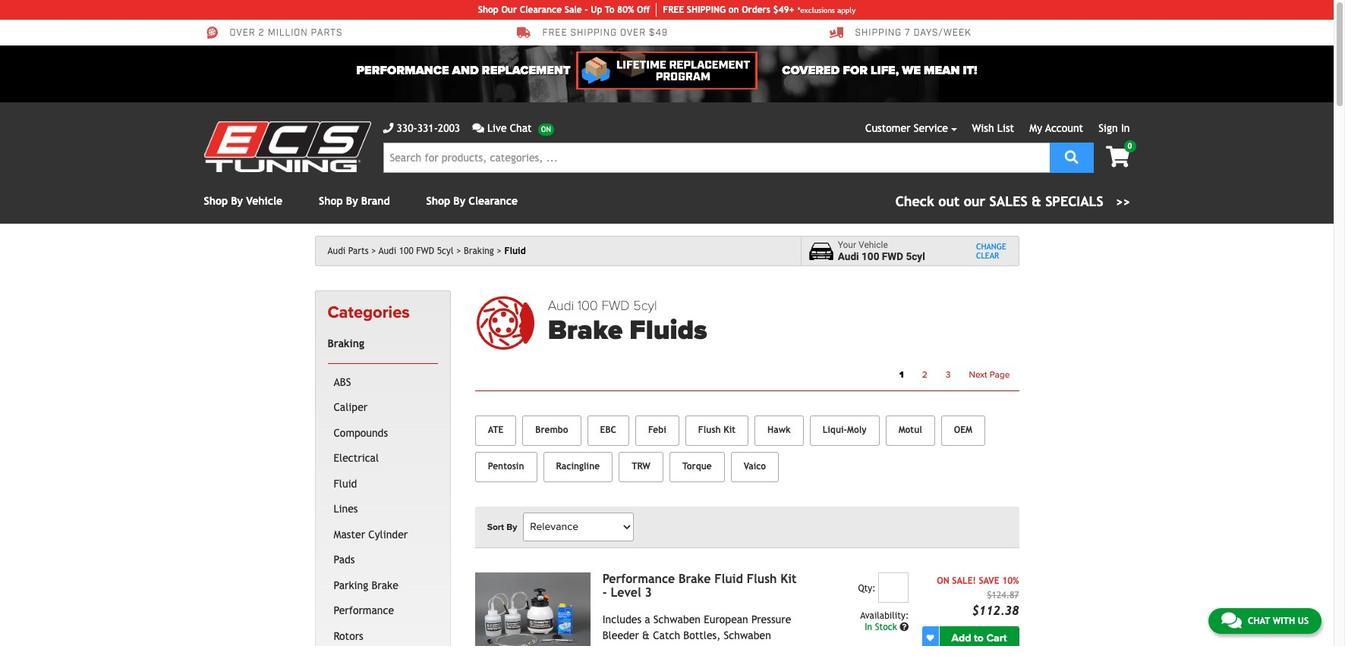 Task type: locate. For each thing, give the bounding box(es) containing it.
1 vertical spatial flush
[[747, 572, 777, 587]]

0 horizontal spatial braking link
[[325, 332, 435, 357]]

pads link
[[331, 548, 435, 574]]

0 vertical spatial bleeder
[[603, 630, 639, 642]]

1 horizontal spatial 3
[[946, 369, 951, 380]]

1 left 2 link
[[899, 369, 904, 380]]

0 horizontal spatial 5cyl
[[437, 246, 454, 257]]

- inside the 'performance brake fluid flush kit - level 3'
[[603, 586, 607, 600]]

0 vertical spatial braking
[[464, 246, 494, 257]]

moly
[[847, 425, 867, 436]]

performance
[[603, 572, 675, 587], [334, 605, 394, 617]]

sale
[[565, 5, 582, 15]]

0 horizontal spatial &
[[642, 630, 650, 642]]

performance brake fluid flush kit - level 3
[[603, 572, 797, 600]]

kit up "pressure"
[[781, 572, 797, 587]]

parking brake link
[[331, 574, 435, 599]]

includes
[[603, 614, 642, 626]]

clearance down live
[[469, 195, 518, 207]]

2 horizontal spatial fwd
[[882, 251, 903, 263]]

performance inside "link"
[[334, 605, 394, 617]]

1 link
[[890, 365, 913, 385]]

0 vertical spatial vehicle
[[246, 195, 282, 207]]

our
[[501, 5, 517, 15]]

0 vertical spatial clearance
[[520, 5, 562, 15]]

kit up vaico link
[[724, 425, 736, 436]]

fluids
[[630, 315, 707, 347]]

5cyl for audi 100 fwd 5cyl
[[437, 246, 454, 257]]

5cyl left clear
[[906, 251, 925, 263]]

1 vertical spatial braking
[[328, 338, 364, 350]]

brand
[[361, 195, 390, 207]]

flush up torque
[[698, 425, 721, 436]]

0 vertical spatial schwaben
[[653, 614, 701, 626]]

shipping 7 days/week
[[855, 28, 972, 39]]

2 vertical spatial fluid
[[715, 572, 743, 587]]

brake for parking brake
[[372, 580, 398, 592]]

1 horizontal spatial braking
[[464, 246, 494, 257]]

clearance for by
[[469, 195, 518, 207]]

0 horizontal spatial performance
[[334, 605, 394, 617]]

vehicle right your
[[859, 240, 888, 250]]

5cyl inside your vehicle audi 100 fwd 5cyl
[[906, 251, 925, 263]]

1 vertical spatial schwaben
[[724, 630, 771, 642]]

fluid down shop by clearance link
[[504, 246, 526, 257]]

to
[[605, 5, 614, 15]]

performance for performance
[[334, 605, 394, 617]]

0 horizontal spatial braking
[[328, 338, 364, 350]]

1 vertical spatial -
[[603, 586, 607, 600]]

braking up the abs
[[328, 338, 364, 350]]

my
[[1030, 122, 1042, 134]]

clearance
[[520, 5, 562, 15], [469, 195, 518, 207]]

by for vehicle
[[231, 195, 243, 207]]

add
[[952, 632, 971, 645]]

1
[[899, 369, 904, 380], [705, 646, 711, 647]]

0 vertical spatial chat
[[510, 122, 532, 134]]

fwd inside the audi 100 fwd 5cyl brake fluids
[[602, 298, 630, 314]]

change
[[976, 242, 1007, 251]]

100 inside the audi 100 fwd 5cyl brake fluids
[[578, 298, 598, 314]]

0 vertical spatial in
[[1121, 122, 1130, 134]]

pads
[[334, 554, 355, 567]]

0 horizontal spatial 100
[[399, 246, 414, 257]]

page
[[990, 369, 1010, 380]]

1 horizontal spatial chat
[[1248, 616, 1270, 627]]

braking down shop by clearance link
[[464, 246, 494, 257]]

fluid up the 'lines'
[[334, 478, 357, 490]]

-
[[585, 5, 588, 15], [603, 586, 607, 600]]

brembo
[[535, 425, 568, 436]]

0 horizontal spatial 1
[[705, 646, 711, 647]]

0 horizontal spatial fluid
[[334, 478, 357, 490]]

free shipping over $49 link
[[517, 26, 668, 39]]

covered for life, we mean it!
[[782, 63, 977, 78]]

0 horizontal spatial flush
[[698, 425, 721, 436]]

0 vertical spatial 3
[[946, 369, 951, 380]]

0 horizontal spatial 2
[[259, 28, 265, 39]]

paginated product list navigation navigation
[[548, 365, 1019, 385]]

million
[[268, 28, 308, 39]]

shop our clearance sale - up to 80% off link
[[478, 3, 657, 17]]

stock
[[875, 622, 897, 633]]

sign
[[1099, 122, 1118, 134]]

mean
[[924, 63, 960, 78]]

braking link down shop by clearance link
[[464, 246, 502, 257]]

0 horizontal spatial clearance
[[469, 195, 518, 207]]

1 horizontal spatial 2
[[922, 369, 927, 380]]

1 vertical spatial 2
[[922, 369, 927, 380]]

by left brand
[[346, 195, 358, 207]]

european
[[704, 614, 748, 626]]

& inside includes a schwaben european pressure bleeder & catch bottles, schwaben bleeder wrench, and 1 liter of ate t
[[642, 630, 650, 642]]

5cyl down shop by clearance link
[[437, 246, 454, 257]]

1 horizontal spatial clearance
[[520, 5, 562, 15]]

0 horizontal spatial brake
[[372, 580, 398, 592]]

7
[[905, 28, 911, 39]]

by right sort
[[507, 522, 517, 533]]

performance inside the 'performance brake fluid flush kit - level 3'
[[603, 572, 675, 587]]

braking subcategories element
[[328, 363, 438, 647]]

schwaben up of in the bottom of the page
[[724, 630, 771, 642]]

rotors link
[[331, 625, 435, 647]]

wrench,
[[642, 646, 682, 647]]

0 vertical spatial performance
[[603, 572, 675, 587]]

sign in
[[1099, 122, 1130, 134]]

3 link
[[937, 365, 960, 385]]

add to wish list image
[[927, 635, 934, 642]]

service
[[914, 122, 948, 134]]

performance for performance brake fluid flush kit - level 3
[[603, 572, 675, 587]]

100 for audi 100 fwd 5cyl brake fluids
[[578, 298, 598, 314]]

by for brand
[[346, 195, 358, 207]]

change clear
[[976, 242, 1007, 260]]

audi for audi parts
[[328, 246, 346, 257]]

motul
[[899, 425, 922, 436]]

2 bleeder from the top
[[603, 646, 639, 647]]

over
[[620, 28, 646, 39]]

on
[[729, 5, 739, 15]]

None number field
[[879, 573, 909, 603]]

1 vertical spatial chat
[[1248, 616, 1270, 627]]

master cylinder link
[[331, 523, 435, 548]]

shipping
[[570, 28, 617, 39]]

3 inside paginated product list navigation navigation
[[946, 369, 951, 380]]

sales & specials link
[[896, 191, 1130, 212]]

braking inside braking link
[[328, 338, 364, 350]]

over 2 million parts link
[[204, 26, 343, 39]]

3 inside the 'performance brake fluid flush kit - level 3'
[[645, 586, 652, 600]]

braking link down categories
[[325, 332, 435, 357]]

1 horizontal spatial flush
[[747, 572, 777, 587]]

1 vertical spatial kit
[[781, 572, 797, 587]]

3 right level
[[645, 586, 652, 600]]

next page link
[[960, 365, 1019, 385]]

chat
[[510, 122, 532, 134], [1248, 616, 1270, 627]]

1 horizontal spatial vehicle
[[859, 240, 888, 250]]

0 vertical spatial fluid
[[504, 246, 526, 257]]

brake inside braking subcategories element
[[372, 580, 398, 592]]

shop for shop by brand
[[319, 195, 343, 207]]

1 vertical spatial clearance
[[469, 195, 518, 207]]

clear
[[976, 251, 999, 260]]

2 inside paginated product list navigation navigation
[[922, 369, 927, 380]]

performance down parking brake
[[334, 605, 394, 617]]

1 down bottles,
[[705, 646, 711, 647]]

customer
[[866, 122, 911, 134]]

a
[[645, 614, 650, 626]]

to
[[974, 632, 984, 645]]

1 horizontal spatial -
[[603, 586, 607, 600]]

by up audi 100 fwd 5cyl link on the left top of page
[[453, 195, 465, 207]]

in left stock
[[865, 622, 872, 633]]

vehicle down ecs tuning image
[[246, 195, 282, 207]]

chat left 'with'
[[1248, 616, 1270, 627]]

motul link
[[886, 416, 935, 446]]

0 vertical spatial kit
[[724, 425, 736, 436]]

fluid
[[504, 246, 526, 257], [334, 478, 357, 490], [715, 572, 743, 587]]

brake inside the 'performance brake fluid flush kit - level 3'
[[679, 572, 711, 587]]

flush up "pressure"
[[747, 572, 777, 587]]

braking link
[[464, 246, 502, 257], [325, 332, 435, 357]]

2 horizontal spatial 5cyl
[[906, 251, 925, 263]]

1 vertical spatial vehicle
[[859, 240, 888, 250]]

3 right 2 link
[[946, 369, 951, 380]]

1 horizontal spatial brake
[[548, 315, 623, 347]]

audi inside the audi 100 fwd 5cyl brake fluids
[[548, 298, 574, 314]]

0 horizontal spatial kit
[[724, 425, 736, 436]]

in right sign
[[1121, 122, 1130, 134]]

1 vertical spatial 3
[[645, 586, 652, 600]]

clearance up free at the left of page
[[520, 5, 562, 15]]

audi parts link
[[328, 246, 376, 257]]

schwaben up catch
[[653, 614, 701, 626]]

schwaben
[[653, 614, 701, 626], [724, 630, 771, 642]]

0 vertical spatial 1
[[899, 369, 904, 380]]

my account link
[[1030, 122, 1083, 134]]

2 horizontal spatial fluid
[[715, 572, 743, 587]]

flush kit link
[[685, 416, 749, 446]]

shop by brand link
[[319, 195, 390, 207]]

bleeder
[[603, 630, 639, 642], [603, 646, 639, 647]]

shop by clearance link
[[426, 195, 518, 207]]

clearance for our
[[520, 5, 562, 15]]

0 vertical spatial -
[[585, 5, 588, 15]]

sort by
[[487, 522, 517, 533]]

fwd for audi 100 fwd 5cyl
[[416, 246, 434, 257]]

your vehicle audi 100 fwd 5cyl
[[838, 240, 925, 263]]

audi 100 fwd 5cyl
[[379, 246, 454, 257]]

oem link
[[941, 416, 985, 446]]

100
[[399, 246, 414, 257], [862, 251, 879, 263], [578, 298, 598, 314]]

1 horizontal spatial braking link
[[464, 246, 502, 257]]

1 horizontal spatial performance
[[603, 572, 675, 587]]

0 horizontal spatial fwd
[[416, 246, 434, 257]]

2 right 1 link
[[922, 369, 927, 380]]

of
[[738, 646, 747, 647]]

kit inside the 'performance brake fluid flush kit - level 3'
[[781, 572, 797, 587]]

availability:
[[860, 611, 909, 622]]

brake
[[548, 315, 623, 347], [679, 572, 711, 587], [372, 580, 398, 592]]

fluid up european
[[715, 572, 743, 587]]

0 horizontal spatial chat
[[510, 122, 532, 134]]

1 vertical spatial bleeder
[[603, 646, 639, 647]]

lifetime replacement program banner image
[[577, 52, 757, 90]]

by down ecs tuning image
[[231, 195, 243, 207]]

0 horizontal spatial in
[[865, 622, 872, 633]]

fluid inside braking subcategories element
[[334, 478, 357, 490]]

2 right over
[[259, 28, 265, 39]]

1 vertical spatial fluid
[[334, 478, 357, 490]]

liqui-moly
[[823, 425, 867, 436]]

ecs tuning image
[[204, 121, 371, 172]]

vaico
[[744, 462, 766, 472]]

free
[[663, 5, 684, 15]]

1 horizontal spatial 100
[[578, 298, 598, 314]]

question circle image
[[900, 623, 909, 632]]

chat with us link
[[1208, 609, 1322, 635]]

5cyl inside the audi 100 fwd 5cyl brake fluids
[[633, 298, 657, 314]]

& right sales
[[1032, 194, 1041, 210]]

1 horizontal spatial fluid
[[504, 246, 526, 257]]

1 vertical spatial performance
[[334, 605, 394, 617]]

0 horizontal spatial 3
[[645, 586, 652, 600]]

off
[[637, 5, 650, 15]]

in
[[1121, 122, 1130, 134], [865, 622, 872, 633]]

lines link
[[331, 497, 435, 523]]

1 horizontal spatial schwaben
[[724, 630, 771, 642]]

comments image
[[1221, 612, 1242, 630]]

chat right live
[[510, 122, 532, 134]]

1 horizontal spatial 5cyl
[[633, 298, 657, 314]]

0 horizontal spatial schwaben
[[653, 614, 701, 626]]

1 horizontal spatial fwd
[[602, 298, 630, 314]]

$112.38
[[972, 604, 1019, 618]]

over
[[230, 28, 256, 39]]

1 vertical spatial &
[[642, 630, 650, 642]]

2 horizontal spatial 100
[[862, 251, 879, 263]]

shopping cart image
[[1106, 147, 1130, 168]]

2 horizontal spatial brake
[[679, 572, 711, 587]]

0 vertical spatial flush
[[698, 425, 721, 436]]

1 horizontal spatial &
[[1032, 194, 1041, 210]]

comments image
[[472, 123, 484, 134]]

1 vertical spatial 1
[[705, 646, 711, 647]]

1 horizontal spatial kit
[[781, 572, 797, 587]]

braking for bottommost braking link
[[328, 338, 364, 350]]

brake inside the audi 100 fwd 5cyl brake fluids
[[548, 315, 623, 347]]

racingline link
[[543, 452, 613, 483]]

5cyl up fluids
[[633, 298, 657, 314]]

& down a
[[642, 630, 650, 642]]

liqui-moly link
[[810, 416, 880, 446]]

- left up
[[585, 5, 588, 15]]

1 horizontal spatial 1
[[899, 369, 904, 380]]

audi
[[328, 246, 346, 257], [379, 246, 396, 257], [838, 251, 859, 263], [548, 298, 574, 314]]

febi link
[[635, 416, 679, 446]]

- left level
[[603, 586, 607, 600]]

parking
[[334, 580, 368, 592]]

performance up a
[[603, 572, 675, 587]]

sort
[[487, 522, 504, 533]]



Task type: describe. For each thing, give the bounding box(es) containing it.
flush kit
[[698, 425, 736, 436]]

wish list
[[972, 122, 1014, 134]]

0 vertical spatial braking link
[[464, 246, 502, 257]]

chat with us
[[1248, 616, 1309, 627]]

performance and replacement
[[356, 63, 570, 78]]

apply
[[837, 6, 856, 14]]

1 bleeder from the top
[[603, 630, 639, 642]]

liter
[[714, 646, 734, 647]]

flush inside the 'performance brake fluid flush kit - level 3'
[[747, 572, 777, 587]]

1 inside includes a schwaben european pressure bleeder & catch bottles, schwaben bleeder wrench, and 1 liter of ate t
[[705, 646, 711, 647]]

sales
[[990, 194, 1028, 210]]

kit inside flush kit link
[[724, 425, 736, 436]]

audi for audi 100 fwd 5cyl brake fluids
[[548, 298, 574, 314]]

hawk
[[768, 425, 791, 436]]

*exclusions
[[798, 6, 835, 14]]

shipping 7 days/week link
[[829, 26, 972, 39]]

next page
[[969, 369, 1010, 380]]

ebc
[[600, 425, 616, 436]]

catch
[[653, 630, 680, 642]]

5cyl for audi 100 fwd 5cyl brake fluids
[[633, 298, 657, 314]]

pentosin
[[488, 462, 524, 472]]

includes a schwaben european pressure bleeder & catch bottles, schwaben bleeder wrench, and 1 liter of ate t
[[603, 614, 791, 647]]

1 vertical spatial braking link
[[325, 332, 435, 357]]

audi parts
[[328, 246, 369, 257]]

vehicle inside your vehicle audi 100 fwd 5cyl
[[859, 240, 888, 250]]

it!
[[963, 63, 977, 78]]

performance
[[356, 63, 449, 78]]

master
[[334, 529, 365, 541]]

shop by clearance
[[426, 195, 518, 207]]

bottles,
[[683, 630, 721, 642]]

audi 100 fwd 5cyl link
[[379, 246, 461, 257]]

brake for performance brake fluid flush kit - level 3
[[679, 572, 711, 587]]

and
[[452, 63, 479, 78]]

in stock
[[865, 622, 900, 633]]

1 vertical spatial in
[[865, 622, 872, 633]]

ate link
[[475, 416, 516, 446]]

oem
[[954, 425, 972, 436]]

live
[[487, 122, 507, 134]]

0 horizontal spatial -
[[585, 5, 588, 15]]

specials
[[1045, 194, 1104, 210]]

0 vertical spatial &
[[1032, 194, 1041, 210]]

shop our clearance sale - up to 80% off
[[478, 5, 650, 15]]

trw
[[632, 462, 651, 472]]

wish
[[972, 122, 994, 134]]

chat inside live chat link
[[510, 122, 532, 134]]

2003
[[438, 122, 460, 134]]

80%
[[617, 5, 634, 15]]

ship
[[687, 5, 706, 15]]

100 for audi 100 fwd 5cyl
[[399, 246, 414, 257]]

life,
[[871, 63, 899, 78]]

braking for topmost braking link
[[464, 246, 494, 257]]

es#2765517 - 007091ecs03kt - performance brake fluid flush kit - level 3 - includes a schwaben european pressure bleeder & catch bottles, schwaben bleeder wrench, and 1 liter of ate typ 200 brake fluid - assembled by ecs - audi bmw volkswagen mini porsche image
[[475, 573, 590, 647]]

we
[[902, 63, 921, 78]]

brembo link
[[523, 416, 581, 446]]

clear link
[[976, 251, 1007, 260]]

ate
[[750, 646, 766, 647]]

cart
[[986, 632, 1007, 645]]

ate
[[488, 425, 504, 436]]

2 link
[[913, 365, 937, 385]]

up
[[591, 5, 602, 15]]

category navigation element
[[315, 291, 451, 647]]

rotors
[[334, 631, 363, 643]]

with
[[1273, 616, 1295, 627]]

wish list link
[[972, 122, 1014, 134]]

pentosin link
[[475, 452, 537, 483]]

electrical link
[[331, 447, 435, 472]]

search image
[[1065, 150, 1079, 164]]

$49+
[[773, 5, 795, 15]]

covered
[[782, 63, 840, 78]]

qty:
[[858, 584, 876, 594]]

10%
[[1002, 576, 1019, 587]]

over 2 million parts
[[230, 28, 343, 39]]

electrical
[[334, 453, 379, 465]]

Search text field
[[383, 143, 1050, 173]]

caliper
[[334, 402, 368, 414]]

parts
[[348, 246, 369, 257]]

by for clearance
[[453, 195, 465, 207]]

torque link
[[670, 452, 725, 483]]

us
[[1298, 616, 1309, 627]]

categories
[[328, 303, 410, 323]]

fluid inside the 'performance brake fluid flush kit - level 3'
[[715, 572, 743, 587]]

fwd inside your vehicle audi 100 fwd 5cyl
[[882, 251, 903, 263]]

*exclusions apply link
[[798, 4, 856, 16]]

free shipping over $49
[[542, 28, 668, 39]]

phone image
[[383, 123, 394, 134]]

shop for shop by clearance
[[426, 195, 450, 207]]

free
[[542, 28, 568, 39]]

audi inside your vehicle audi 100 fwd 5cyl
[[838, 251, 859, 263]]

chat inside chat with us link
[[1248, 616, 1270, 627]]

and
[[685, 646, 702, 647]]

0
[[1128, 142, 1132, 150]]

0 horizontal spatial vehicle
[[246, 195, 282, 207]]

100 inside your vehicle audi 100 fwd 5cyl
[[862, 251, 879, 263]]

shop for shop our clearance sale - up to 80% off
[[478, 5, 499, 15]]

0 vertical spatial 2
[[259, 28, 265, 39]]

$124.87
[[987, 590, 1019, 601]]

performance link
[[331, 599, 435, 625]]

shop for shop by vehicle
[[204, 195, 228, 207]]

audi for audi 100 fwd 5cyl
[[379, 246, 396, 257]]

your
[[838, 240, 856, 250]]

shipping
[[855, 28, 902, 39]]

fwd for audi 100 fwd 5cyl brake fluids
[[602, 298, 630, 314]]

days/week
[[914, 28, 972, 39]]

1 horizontal spatial in
[[1121, 122, 1130, 134]]

330-
[[397, 122, 417, 134]]

for
[[843, 63, 868, 78]]

racingline
[[556, 462, 600, 472]]

1 inside paginated product list navigation navigation
[[899, 369, 904, 380]]



Task type: vqa. For each thing, say whether or not it's contained in the screenshot.
MarcC847 Verified Buyer
no



